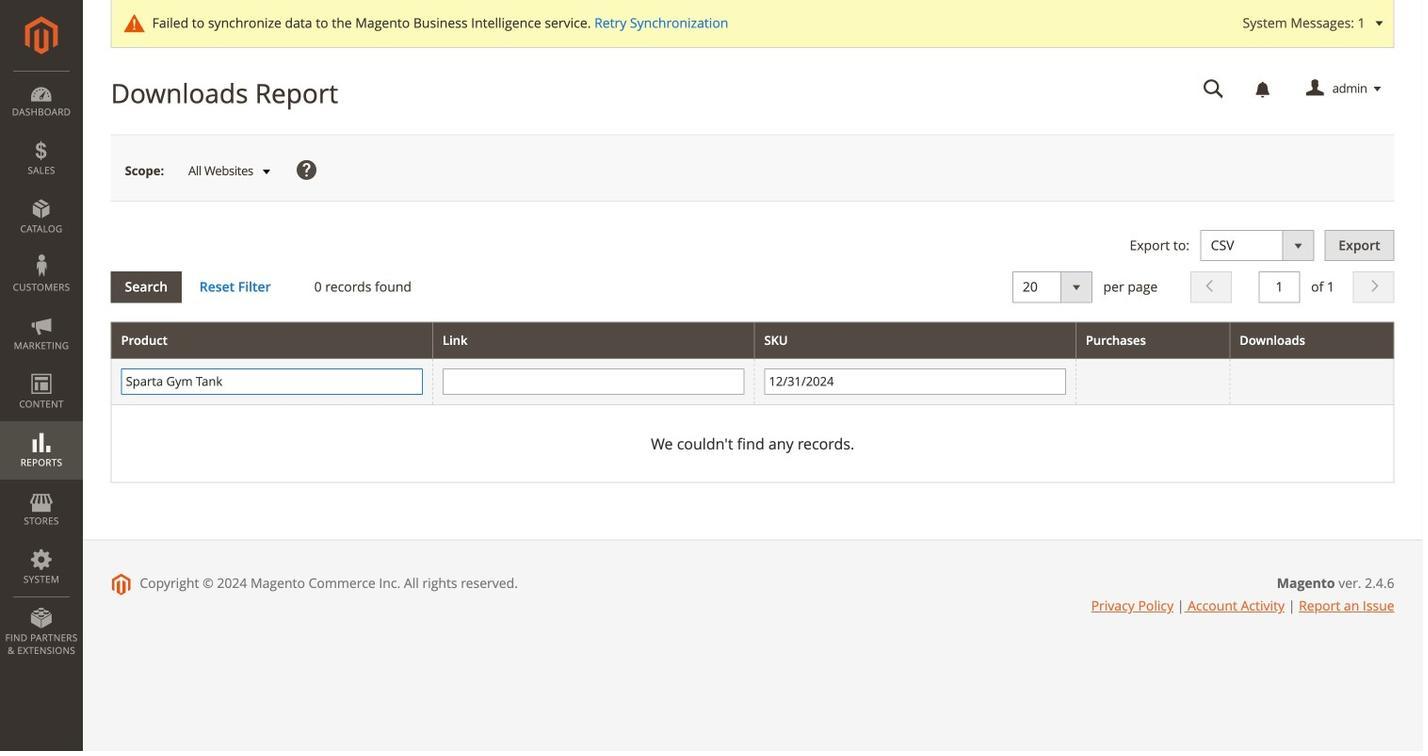 Task type: locate. For each thing, give the bounding box(es) containing it.
menu bar
[[0, 71, 83, 666]]

None text field
[[765, 368, 1067, 395]]

None text field
[[1191, 73, 1238, 106], [1260, 272, 1301, 303], [121, 368, 423, 395], [443, 368, 745, 395], [1191, 73, 1238, 106], [1260, 272, 1301, 303], [121, 368, 423, 395], [443, 368, 745, 395]]

magento admin panel image
[[25, 16, 58, 55]]



